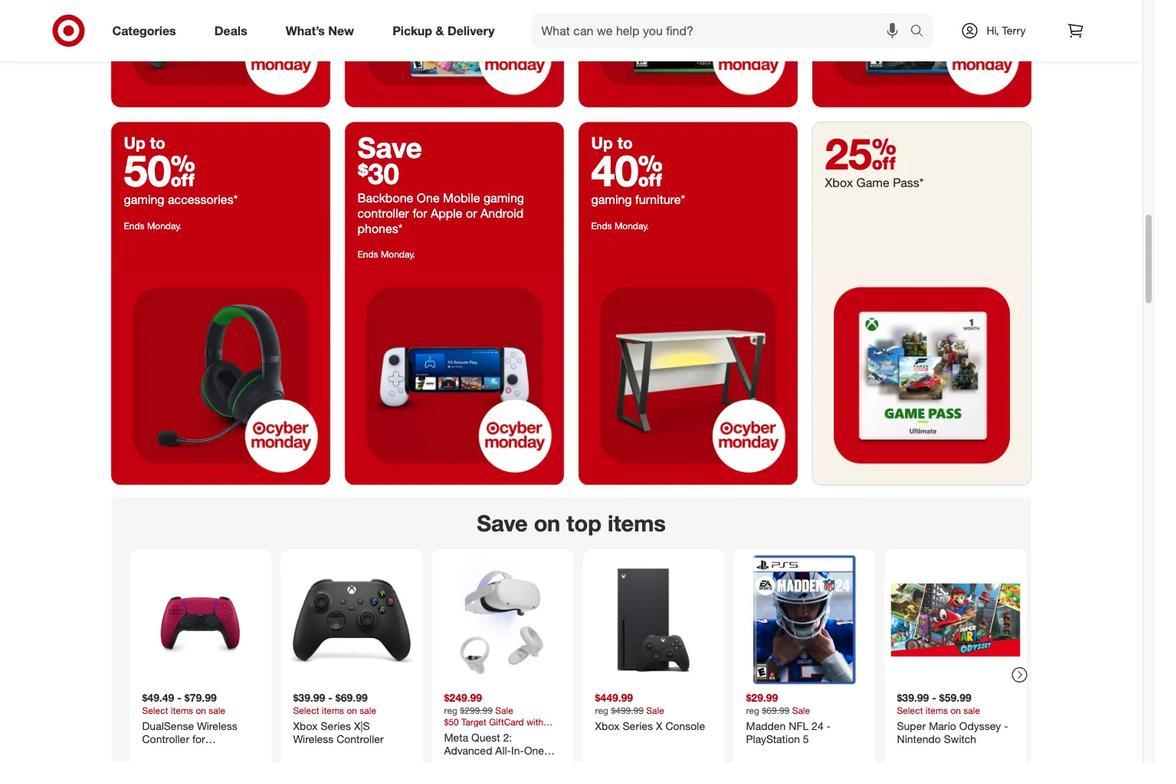 Task type: describe. For each thing, give the bounding box(es) containing it.
phones*
[[358, 221, 403, 236]]

furniture*
[[636, 193, 686, 208]]

$249.99
[[444, 691, 482, 705]]

ends for 50
[[124, 220, 145, 232]]

pickup & delivery
[[393, 23, 495, 38]]

$69.99 for items
[[336, 691, 368, 705]]

for inside backbone one mobile gaming controller for apple or android phones*
[[413, 206, 428, 221]]

$39.99 for $39.99 - $59.99
[[898, 691, 930, 705]]

25 xbox game pass*
[[826, 127, 924, 191]]

xbox inside $449.99 reg $499.99 sale xbox series x console
[[595, 719, 620, 733]]

on for xbox series x|s wireless controller
[[347, 705, 357, 716]]

xbox inside 25 xbox game pass*
[[826, 176, 854, 191]]

mario
[[930, 719, 957, 733]]

on for dualsense wireless controller for playstation 5
[[196, 705, 206, 716]]

save on top items
[[477, 509, 666, 537]]

xbox inside $39.99 - $69.99 select items on sale xbox series x|s wireless controller
[[293, 719, 318, 733]]

$79.99
[[185, 691, 217, 705]]

carousel region
[[112, 497, 1032, 763]]

switch
[[945, 733, 977, 746]]

sale for $79.99
[[209, 705, 225, 716]]

$69.99 for madden
[[763, 705, 790, 716]]

target cyber monday image for 40
[[579, 266, 798, 485]]

$29.99
[[747, 691, 779, 705]]

backbone
[[358, 190, 414, 205]]

monday. for 50
[[147, 220, 182, 232]]

$49.49 - $79.99 select items on sale dualsense wireless controller for playstation 5
[[142, 691, 238, 760]]

controller
[[358, 206, 409, 221]]

$249.99 reg $299.99 sale
[[444, 691, 514, 716]]

one
[[417, 190, 440, 205]]

sale for $69.99
[[360, 705, 377, 716]]

sale for $249.99
[[496, 705, 514, 716]]

categories link
[[99, 14, 195, 48]]

gaming for 40
[[592, 193, 632, 208]]

xbox series x|s wireless controller image
[[287, 556, 417, 685]]

- inside $29.99 reg $69.99 sale madden nfl 24 - playstation 5
[[827, 719, 831, 733]]

pass*
[[894, 176, 924, 191]]

search button
[[904, 14, 941, 51]]

odyssey
[[960, 719, 1002, 733]]

$59.99
[[940, 691, 972, 705]]

meta quest 2: advanced all-in-one virtual reality headset - 128gb image
[[438, 556, 568, 685]]

$299.99
[[460, 705, 493, 716]]

for inside $49.49 - $79.99 select items on sale dualsense wireless controller for playstation 5
[[192, 733, 205, 746]]

madden
[[747, 719, 786, 733]]

nintendo
[[898, 733, 942, 746]]

sale for $29.99
[[793, 705, 811, 716]]

x|s
[[354, 719, 370, 733]]

- for $59.99
[[933, 691, 937, 705]]

up to for 50
[[124, 134, 166, 153]]

dualsense
[[142, 719, 194, 733]]

$30
[[358, 157, 400, 191]]

search
[[904, 25, 941, 40]]

- for $79.99
[[177, 691, 182, 705]]

$39.99 - $69.99 select items on sale xbox series x|s wireless controller
[[293, 691, 384, 746]]

playstation inside $29.99 reg $69.99 sale madden nfl 24 - playstation 5
[[747, 733, 801, 746]]

gaming inside backbone one mobile gaming controller for apple or android phones*
[[484, 190, 525, 205]]

$29.99 reg $69.99 sale madden nfl 24 - playstation 5
[[747, 691, 831, 746]]

5 inside $49.49 - $79.99 select items on sale dualsense wireless controller for playstation 5
[[199, 746, 205, 760]]

to for 40
[[618, 134, 633, 153]]

5 inside $29.99 reg $69.99 sale madden nfl 24 - playstation 5
[[804, 733, 810, 746]]

select for $39.99 - $69.99
[[293, 705, 319, 716]]

save for save on top items
[[477, 509, 528, 537]]

ends monday. for 40
[[592, 220, 649, 232]]

select for $49.49 - $79.99
[[142, 705, 168, 716]]

new
[[328, 23, 354, 38]]

ends monday. for 50
[[124, 220, 182, 232]]

to for 50
[[150, 134, 166, 153]]

target cyber monday image for 50
[[112, 266, 330, 485]]

ends for $30
[[358, 249, 379, 260]]

what's new link
[[273, 14, 374, 48]]

on for super mario odyssey - nintendo switch
[[951, 705, 962, 716]]

terry
[[1003, 24, 1027, 37]]

$499.99
[[611, 705, 644, 716]]

nfl
[[789, 719, 809, 733]]

24
[[812, 719, 824, 733]]

game
[[857, 176, 890, 191]]

delivery
[[448, 23, 495, 38]]

what's new
[[286, 23, 354, 38]]

gaming furniture*
[[592, 193, 686, 208]]



Task type: locate. For each thing, give the bounding box(es) containing it.
to
[[150, 134, 166, 153], [618, 134, 633, 153]]

- inside $39.99 - $69.99 select items on sale xbox series x|s wireless controller
[[328, 691, 333, 705]]

$69.99 up x|s
[[336, 691, 368, 705]]

on up mario
[[951, 705, 962, 716]]

items inside $49.49 - $79.99 select items on sale dualsense wireless controller for playstation 5
[[171, 705, 193, 716]]

1 horizontal spatial select
[[293, 705, 319, 716]]

0 horizontal spatial target cyber monday image
[[112, 266, 330, 485]]

1 horizontal spatial save
[[477, 509, 528, 537]]

on inside $39.99 - $69.99 select items on sale xbox series x|s wireless controller
[[347, 705, 357, 716]]

reg up madden
[[747, 705, 760, 716]]

sale right $49.49
[[209, 705, 225, 716]]

console
[[666, 719, 706, 733]]

- for $69.99
[[328, 691, 333, 705]]

1 horizontal spatial up
[[592, 134, 613, 153]]

playstation
[[747, 733, 801, 746], [142, 746, 196, 760]]

up up the gaming furniture*
[[592, 134, 613, 153]]

1 horizontal spatial $39.99
[[898, 691, 930, 705]]

0 horizontal spatial monday.
[[147, 220, 182, 232]]

ends monday. for $30
[[358, 249, 416, 260]]

on right $49.49
[[196, 705, 206, 716]]

$69.99 inside $39.99 - $69.99 select items on sale xbox series x|s wireless controller
[[336, 691, 368, 705]]

items for xbox series x|s wireless controller
[[322, 705, 344, 716]]

items
[[608, 509, 666, 537], [171, 705, 193, 716], [322, 705, 344, 716], [926, 705, 949, 716]]

0 horizontal spatial up
[[124, 134, 146, 153]]

gaming for 50
[[124, 193, 165, 208]]

monday. down the gaming furniture*
[[615, 220, 649, 232]]

super mario odyssey - nintendo switch image
[[891, 556, 1021, 685]]

3 sale from the left
[[964, 705, 981, 716]]

android
[[481, 206, 524, 221]]

1 horizontal spatial xbox
[[595, 719, 620, 733]]

for down one at the left
[[413, 206, 428, 221]]

super
[[898, 719, 927, 733]]

monday. down the gaming accessories*
[[147, 220, 182, 232]]

gaming up android
[[484, 190, 525, 205]]

series inside $39.99 - $69.99 select items on sale xbox series x|s wireless controller
[[321, 719, 351, 733]]

$39.99 inside $39.99 - $59.99 select items on sale super mario odyssey - nintendo switch
[[898, 691, 930, 705]]

3 target cyber monday image from the left
[[579, 266, 798, 485]]

select inside $49.49 - $79.99 select items on sale dualsense wireless controller for playstation 5
[[142, 705, 168, 716]]

xbox left game
[[826, 176, 854, 191]]

target cyber monday image
[[112, 266, 330, 485], [345, 266, 564, 485], [579, 266, 798, 485]]

up to up the gaming furniture*
[[592, 134, 633, 153]]

reg inside $249.99 reg $299.99 sale
[[444, 705, 458, 716]]

up for 50
[[124, 134, 146, 153]]

deals link
[[201, 14, 267, 48]]

ends down phones*
[[358, 249, 379, 260]]

$69.99 up madden
[[763, 705, 790, 716]]

2 up from the left
[[592, 134, 613, 153]]

reg inside $29.99 reg $69.99 sale madden nfl 24 - playstation 5
[[747, 705, 760, 716]]

40
[[592, 144, 663, 196]]

sale for $59.99
[[964, 705, 981, 716]]

controller inside $39.99 - $69.99 select items on sale xbox series x|s wireless controller
[[337, 733, 384, 746]]

on inside $49.49 - $79.99 select items on sale dualsense wireless controller for playstation 5
[[196, 705, 206, 716]]

xbox left x|s
[[293, 719, 318, 733]]

1 sale from the left
[[209, 705, 225, 716]]

0 horizontal spatial to
[[150, 134, 166, 153]]

series down $499.99
[[623, 719, 653, 733]]

gaming left accessories*
[[124, 193, 165, 208]]

2 horizontal spatial reg
[[747, 705, 760, 716]]

sale inside $39.99 - $59.99 select items on sale super mario odyssey - nintendo switch
[[964, 705, 981, 716]]

reg for $449.99
[[595, 705, 609, 716]]

deals
[[215, 23, 248, 38]]

to up the gaming furniture*
[[618, 134, 633, 153]]

0 horizontal spatial $69.99
[[336, 691, 368, 705]]

save
[[358, 130, 422, 165], [477, 509, 528, 537]]

1 horizontal spatial wireless
[[293, 733, 334, 746]]

apple
[[431, 206, 463, 221]]

What can we help you find? suggestions appear below search field
[[533, 14, 914, 48]]

$69.99
[[336, 691, 368, 705], [763, 705, 790, 716]]

5 down $79.99
[[199, 746, 205, 760]]

sale inside $449.99 reg $499.99 sale xbox series x console
[[647, 705, 665, 716]]

xbox down $499.99
[[595, 719, 620, 733]]

select inside $39.99 - $59.99 select items on sale super mario odyssey - nintendo switch
[[898, 705, 924, 716]]

0 horizontal spatial save
[[358, 130, 422, 165]]

0 horizontal spatial ends
[[124, 220, 145, 232]]

wireless
[[197, 719, 238, 733], [293, 733, 334, 746]]

$449.99
[[595, 691, 634, 705]]

up to
[[124, 134, 166, 153], [592, 134, 633, 153]]

up up the gaming accessories*
[[124, 134, 146, 153]]

up for 40
[[592, 134, 613, 153]]

0 horizontal spatial 5
[[199, 746, 205, 760]]

0 horizontal spatial reg
[[444, 705, 458, 716]]

for
[[413, 206, 428, 221], [192, 733, 205, 746]]

$49.49
[[142, 691, 174, 705]]

pickup & delivery link
[[380, 14, 514, 48]]

hi,
[[987, 24, 1000, 37]]

$39.99 for $39.99 - $69.99
[[293, 691, 325, 705]]

reg for $249.99
[[444, 705, 458, 716]]

1 horizontal spatial ends
[[358, 249, 379, 260]]

items inside $39.99 - $69.99 select items on sale xbox series x|s wireless controller
[[322, 705, 344, 716]]

sale inside $249.99 reg $299.99 sale
[[496, 705, 514, 716]]

2 horizontal spatial target cyber monday image
[[579, 266, 798, 485]]

2 reg from the left
[[595, 705, 609, 716]]

sale
[[496, 705, 514, 716], [647, 705, 665, 716], [793, 705, 811, 716]]

1 horizontal spatial target cyber monday image
[[345, 266, 564, 485]]

on up x|s
[[347, 705, 357, 716]]

3 select from the left
[[898, 705, 924, 716]]

to up the gaming accessories*
[[150, 134, 166, 153]]

2 $39.99 from the left
[[898, 691, 930, 705]]

1 horizontal spatial reg
[[595, 705, 609, 716]]

50
[[124, 144, 195, 196]]

1 up to from the left
[[124, 134, 166, 153]]

or
[[466, 206, 477, 221]]

1 horizontal spatial sale
[[647, 705, 665, 716]]

$39.99 - $59.99 select items on sale super mario odyssey - nintendo switch
[[898, 691, 1009, 746]]

0 vertical spatial save
[[358, 130, 422, 165]]

what's
[[286, 23, 325, 38]]

sale right $299.99
[[496, 705, 514, 716]]

1 horizontal spatial for
[[413, 206, 428, 221]]

2 horizontal spatial monday.
[[615, 220, 649, 232]]

reg inside $449.99 reg $499.99 sale xbox series x console
[[595, 705, 609, 716]]

&
[[436, 23, 444, 38]]

0 horizontal spatial up to
[[124, 134, 166, 153]]

2 select from the left
[[293, 705, 319, 716]]

monday. for 40
[[615, 220, 649, 232]]

2 up to from the left
[[592, 134, 633, 153]]

1 horizontal spatial $69.99
[[763, 705, 790, 716]]

items for super mario odyssey - nintendo switch
[[926, 705, 949, 716]]

x
[[656, 719, 663, 733]]

0 horizontal spatial gaming
[[124, 193, 165, 208]]

0 horizontal spatial controller
[[142, 733, 189, 746]]

3 sale from the left
[[793, 705, 811, 716]]

1 up from the left
[[124, 134, 146, 153]]

0 horizontal spatial wireless
[[197, 719, 238, 733]]

items inside $39.99 - $59.99 select items on sale super mario odyssey - nintendo switch
[[926, 705, 949, 716]]

gaming
[[484, 190, 525, 205], [124, 193, 165, 208], [592, 193, 632, 208]]

2 horizontal spatial xbox
[[826, 176, 854, 191]]

2 to from the left
[[618, 134, 633, 153]]

1 vertical spatial save
[[477, 509, 528, 537]]

hi, terry
[[987, 24, 1027, 37]]

save for save
[[358, 130, 422, 165]]

25
[[826, 127, 897, 180]]

1 controller from the left
[[142, 733, 189, 746]]

sale inside $39.99 - $69.99 select items on sale xbox series x|s wireless controller
[[360, 705, 377, 716]]

top
[[567, 509, 602, 537]]

1 horizontal spatial up to
[[592, 134, 633, 153]]

save inside carousel 'region'
[[477, 509, 528, 537]]

1 horizontal spatial controller
[[337, 733, 384, 746]]

select for $39.99 - $59.99
[[898, 705, 924, 716]]

on
[[534, 509, 561, 537], [196, 705, 206, 716], [347, 705, 357, 716], [951, 705, 962, 716]]

series
[[321, 719, 351, 733], [623, 719, 653, 733]]

0 horizontal spatial playstation
[[142, 746, 196, 760]]

xbox
[[826, 176, 854, 191], [293, 719, 318, 733], [595, 719, 620, 733]]

2 sale from the left
[[647, 705, 665, 716]]

on left top
[[534, 509, 561, 537]]

backbone one mobile gaming controller for apple or android phones*
[[358, 190, 525, 236]]

ends for 40
[[592, 220, 612, 232]]

-
[[177, 691, 182, 705], [328, 691, 333, 705], [933, 691, 937, 705], [827, 719, 831, 733], [1005, 719, 1009, 733]]

ends down the gaming furniture*
[[592, 220, 612, 232]]

wireless left x|s
[[293, 733, 334, 746]]

2 horizontal spatial ends
[[592, 220, 612, 232]]

reg for $29.99
[[747, 705, 760, 716]]

ends
[[124, 220, 145, 232], [592, 220, 612, 232], [358, 249, 379, 260]]

5 left the 24
[[804, 733, 810, 746]]

0 horizontal spatial sale
[[209, 705, 225, 716]]

1 horizontal spatial gaming
[[484, 190, 525, 205]]

select
[[142, 705, 168, 716], [293, 705, 319, 716], [898, 705, 924, 716]]

target cyber monday image for $30
[[345, 266, 564, 485]]

sale up x|s
[[360, 705, 377, 716]]

1 $39.99 from the left
[[293, 691, 325, 705]]

wireless down $79.99
[[197, 719, 238, 733]]

ends down the gaming accessories*
[[124, 220, 145, 232]]

2 horizontal spatial select
[[898, 705, 924, 716]]

0 horizontal spatial for
[[192, 733, 205, 746]]

1 horizontal spatial ends monday.
[[358, 249, 416, 260]]

2 series from the left
[[623, 719, 653, 733]]

sale up the x
[[647, 705, 665, 716]]

controller inside $49.49 - $79.99 select items on sale dualsense wireless controller for playstation 5
[[142, 733, 189, 746]]

reg left $299.99
[[444, 705, 458, 716]]

gaming accessories*
[[124, 193, 238, 208]]

sale inside $49.49 - $79.99 select items on sale dualsense wireless controller for playstation 5
[[209, 705, 225, 716]]

playstation inside $49.49 - $79.99 select items on sale dualsense wireless controller for playstation 5
[[142, 746, 196, 760]]

1 horizontal spatial 5
[[804, 733, 810, 746]]

xbox series x console image
[[589, 556, 719, 685]]

1 horizontal spatial to
[[618, 134, 633, 153]]

playstation down dualsense
[[142, 746, 196, 760]]

items for dualsense wireless controller for playstation 5
[[171, 705, 193, 716]]

$39.99
[[293, 691, 325, 705], [898, 691, 930, 705]]

up to up the gaming accessories*
[[124, 134, 166, 153]]

reg
[[444, 705, 458, 716], [595, 705, 609, 716], [747, 705, 760, 716]]

1 to from the left
[[150, 134, 166, 153]]

0 horizontal spatial sale
[[496, 705, 514, 716]]

on inside $39.99 - $59.99 select items on sale super mario odyssey - nintendo switch
[[951, 705, 962, 716]]

0 horizontal spatial xbox
[[293, 719, 318, 733]]

2 target cyber monday image from the left
[[345, 266, 564, 485]]

monday. down phones*
[[381, 249, 416, 260]]

sale inside $29.99 reg $69.99 sale madden nfl 24 - playstation 5
[[793, 705, 811, 716]]

2 controller from the left
[[337, 733, 384, 746]]

up to for 40
[[592, 134, 633, 153]]

wireless inside $39.99 - $69.99 select items on sale xbox series x|s wireless controller
[[293, 733, 334, 746]]

ends monday.
[[124, 220, 182, 232], [592, 220, 649, 232], [358, 249, 416, 260]]

1 horizontal spatial sale
[[360, 705, 377, 716]]

series inside $449.99 reg $499.99 sale xbox series x console
[[623, 719, 653, 733]]

madden nfl 24 - playstation 5 image
[[740, 556, 870, 685]]

sale
[[209, 705, 225, 716], [360, 705, 377, 716], [964, 705, 981, 716]]

0 horizontal spatial select
[[142, 705, 168, 716]]

mobile
[[443, 190, 480, 205]]

for down $79.99
[[192, 733, 205, 746]]

2 horizontal spatial gaming
[[592, 193, 632, 208]]

$69.99 inside $29.99 reg $69.99 sale madden nfl 24 - playstation 5
[[763, 705, 790, 716]]

$449.99 reg $499.99 sale xbox series x console
[[595, 691, 706, 733]]

gaming left furniture*
[[592, 193, 632, 208]]

controller
[[142, 733, 189, 746], [337, 733, 384, 746]]

monday. for $30
[[381, 249, 416, 260]]

pickup
[[393, 23, 433, 38]]

ends monday. down phones*
[[358, 249, 416, 260]]

0 horizontal spatial $39.99
[[293, 691, 325, 705]]

2 horizontal spatial ends monday.
[[592, 220, 649, 232]]

categories
[[112, 23, 176, 38]]

1 horizontal spatial monday.
[[381, 249, 416, 260]]

1 sale from the left
[[496, 705, 514, 716]]

- inside $49.49 - $79.99 select items on sale dualsense wireless controller for playstation 5
[[177, 691, 182, 705]]

reg left $499.99
[[595, 705, 609, 716]]

1 vertical spatial for
[[192, 733, 205, 746]]

0 horizontal spatial ends monday.
[[124, 220, 182, 232]]

playstation down $29.99
[[747, 733, 801, 746]]

accessories*
[[168, 193, 238, 208]]

series left x|s
[[321, 719, 351, 733]]

monday.
[[147, 220, 182, 232], [615, 220, 649, 232], [381, 249, 416, 260]]

sale for $449.99
[[647, 705, 665, 716]]

sale up nfl
[[793, 705, 811, 716]]

dualsense wireless controller for playstation 5 image
[[136, 556, 266, 685]]

0 horizontal spatial series
[[321, 719, 351, 733]]

sale up odyssey
[[964, 705, 981, 716]]

wireless inside $49.49 - $79.99 select items on sale dualsense wireless controller for playstation 5
[[197, 719, 238, 733]]

3 reg from the left
[[747, 705, 760, 716]]

1 series from the left
[[321, 719, 351, 733]]

1 horizontal spatial playstation
[[747, 733, 801, 746]]

0 vertical spatial for
[[413, 206, 428, 221]]

$39.99 inside $39.99 - $69.99 select items on sale xbox series x|s wireless controller
[[293, 691, 325, 705]]

1 select from the left
[[142, 705, 168, 716]]

2 horizontal spatial sale
[[793, 705, 811, 716]]

1 target cyber monday image from the left
[[112, 266, 330, 485]]

2 sale from the left
[[360, 705, 377, 716]]

2 horizontal spatial sale
[[964, 705, 981, 716]]

select inside $39.99 - $69.99 select items on sale xbox series x|s wireless controller
[[293, 705, 319, 716]]

1 reg from the left
[[444, 705, 458, 716]]

5
[[804, 733, 810, 746], [199, 746, 205, 760]]

ends monday. down the gaming accessories*
[[124, 220, 182, 232]]

ends monday. down the gaming furniture*
[[592, 220, 649, 232]]

1 horizontal spatial series
[[623, 719, 653, 733]]

up
[[124, 134, 146, 153], [592, 134, 613, 153]]



Task type: vqa. For each thing, say whether or not it's contained in the screenshot.


